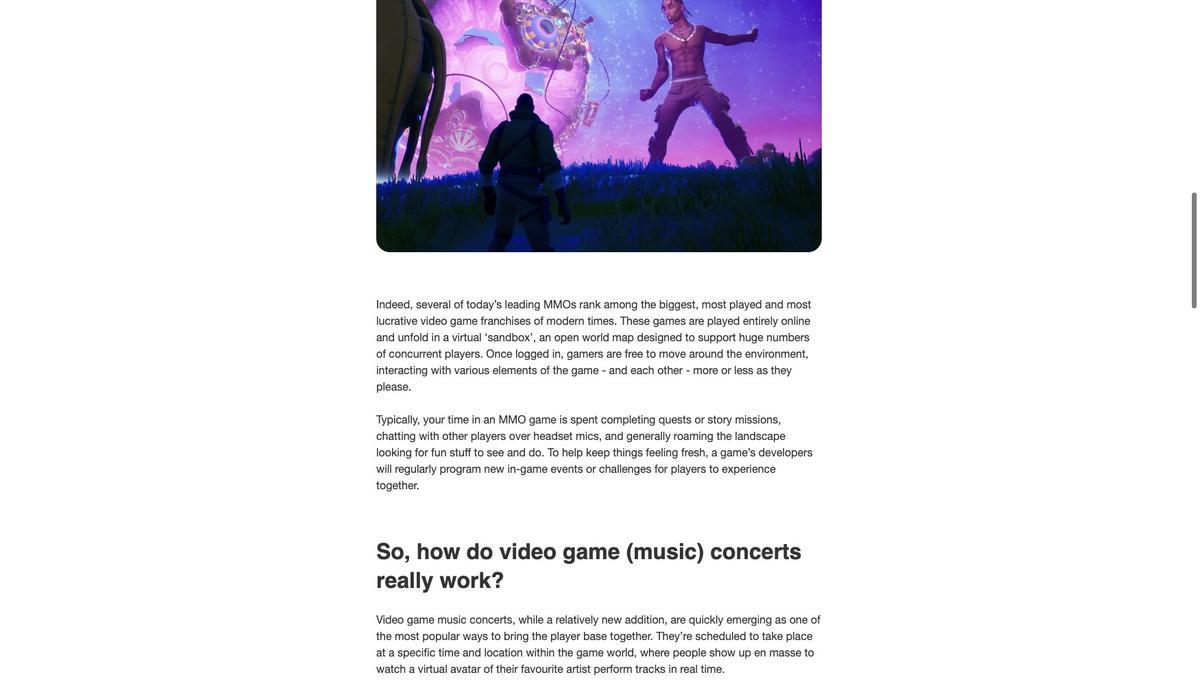 Task type: vqa. For each thing, say whether or not it's contained in the screenshot.
gamers
yes



Task type: describe. For each thing, give the bounding box(es) containing it.
world,
[[607, 646, 637, 658]]

show
[[709, 646, 736, 658]]

the up at
[[376, 630, 392, 642]]

1 vertical spatial are
[[606, 347, 622, 360]]

chatting
[[376, 430, 416, 442]]

experience
[[722, 462, 776, 475]]

time.
[[701, 663, 725, 675]]

watch
[[376, 663, 406, 675]]

indeed, several of today's leading mmos rank among the biggest, most played and most lucrative video game franchises of modern times. these games are played entirely online and unfold in a virtual 'sandbox', an open world map designed to support huge numbers of concurrent players. once logged in, gamers are free to move around the environment, interacting with various elements of the game - and each other - more or less as they please.
[[376, 298, 811, 393]]

in inside indeed, several of today's leading mmos rank among the biggest, most played and most lucrative video game franchises of modern times. these games are played entirely online and unfold in a virtual 'sandbox', an open world map designed to support huge numbers of concurrent players. once logged in, gamers are free to move around the environment, interacting with various elements of the game - and each other - more or less as they please.
[[432, 331, 440, 343]]

they
[[771, 364, 792, 376]]

spent
[[571, 413, 598, 425]]

do
[[466, 539, 493, 564]]

completing
[[601, 413, 656, 425]]

so,
[[376, 539, 410, 564]]

to left experience
[[709, 462, 719, 475]]

1 horizontal spatial most
[[702, 298, 726, 310]]

biggest,
[[659, 298, 699, 310]]

less
[[734, 364, 754, 376]]

entirely
[[743, 314, 778, 327]]

quests
[[659, 413, 692, 425]]

see
[[487, 446, 504, 458]]

among
[[604, 298, 638, 310]]

video inside so, how do video game (music) concerts really work?
[[499, 539, 557, 564]]

and inside the video game music concerts, while a relatively new addition, are quickly emerging as one of the most popular ways to bring the player base together. they're scheduled to take place at a specific time and location within the game world, where people show up en masse to watch a virtual avatar of their favourite artist perform tracks in real time.
[[463, 646, 481, 658]]

a inside indeed, several of today's leading mmos rank among the biggest, most played and most lucrative video game franchises of modern times. these games are played entirely online and unfold in a virtual 'sandbox', an open world map designed to support huge numbers of concurrent players. once logged in, gamers are free to move around the environment, interacting with various elements of the game - and each other - more or less as they please.
[[443, 331, 449, 343]]

0 vertical spatial played
[[729, 298, 762, 310]]

huge
[[739, 331, 763, 343]]

1 vertical spatial for
[[655, 462, 668, 475]]

these
[[620, 314, 650, 327]]

quickly
[[689, 613, 723, 626]]

mics,
[[576, 430, 602, 442]]

times.
[[588, 314, 617, 327]]

help
[[562, 446, 583, 458]]

0 vertical spatial players
[[471, 430, 506, 442]]

bring
[[504, 630, 529, 642]]

around
[[689, 347, 723, 360]]

player
[[550, 630, 580, 642]]

while
[[518, 613, 544, 626]]

the down player
[[558, 646, 573, 658]]

looking
[[376, 446, 412, 458]]

move
[[659, 347, 686, 360]]

modern
[[546, 314, 584, 327]]

is
[[560, 413, 567, 425]]

most inside the video game music concerts, while a relatively new addition, are quickly emerging as one of the most popular ways to bring the player base together. they're scheduled to take place at a specific time and location within the game world, where people show up en masse to watch a virtual avatar of their favourite artist perform tracks in real time.
[[395, 630, 419, 642]]

concurrent
[[389, 347, 442, 360]]

designed
[[637, 331, 682, 343]]

do.
[[529, 446, 545, 458]]

of left their
[[484, 663, 493, 675]]

your
[[423, 413, 445, 425]]

place
[[786, 630, 813, 642]]

with inside typically, your time in an mmo game is spent completing quests or story missions, chatting with other players over headset mics, and generally roaming the landscape looking for fun stuff to see and do. to help keep things feeling fresh, a game's developers will regularly program new in-game events or challenges for players to experience together.
[[419, 430, 439, 442]]

to down concerts,
[[491, 630, 501, 642]]

indeed,
[[376, 298, 413, 310]]

new inside typically, your time in an mmo game is spent completing quests or story missions, chatting with other players over headset mics, and generally roaming the landscape looking for fun stuff to see and do. to help keep things feeling fresh, a game's developers will regularly program new in-game events or challenges for players to experience together.
[[484, 462, 504, 475]]

masse
[[769, 646, 801, 658]]

time inside the video game music concerts, while a relatively new addition, are quickly emerging as one of the most popular ways to bring the player base together. they're scheduled to take place at a specific time and location within the game world, where people show up en masse to watch a virtual avatar of their favourite artist perform tracks in real time.
[[438, 646, 460, 658]]

and up entirely
[[765, 298, 784, 310]]

mmos
[[543, 298, 576, 310]]

together. inside the video game music concerts, while a relatively new addition, are quickly emerging as one of the most popular ways to bring the player base together. they're scheduled to take place at a specific time and location within the game world, where people show up en masse to watch a virtual avatar of their favourite artist perform tracks in real time.
[[610, 630, 653, 642]]

virtual inside indeed, several of today's leading mmos rank among the biggest, most played and most lucrative video game franchises of modern times. these games are played entirely online and unfold in a virtual 'sandbox', an open world map designed to support huge numbers of concurrent players. once logged in, gamers are free to move around the environment, interacting with various elements of the game - and each other - more or less as they please.
[[452, 331, 482, 343]]

unfold
[[398, 331, 429, 343]]

the up less
[[726, 347, 742, 360]]

today's
[[466, 298, 502, 310]]

(music)
[[626, 539, 704, 564]]

artist
[[566, 663, 591, 675]]

addition,
[[625, 613, 668, 626]]

landscape
[[735, 430, 786, 442]]

take
[[762, 630, 783, 642]]

2 - from the left
[[686, 364, 690, 376]]

to up around
[[685, 331, 695, 343]]

mmo
[[499, 413, 526, 425]]

developers
[[759, 446, 813, 458]]

in inside typically, your time in an mmo game is spent completing quests or story missions, chatting with other players over headset mics, and generally roaming the landscape looking for fun stuff to see and do. to help keep things feeling fresh, a game's developers will regularly program new in-game events or challenges for players to experience together.
[[472, 413, 481, 425]]

video inside indeed, several of today's leading mmos rank among the biggest, most played and most lucrative video game franchises of modern times. these games are played entirely online and unfold in a virtual 'sandbox', an open world map designed to support huge numbers of concurrent players. once logged in, gamers are free to move around the environment, interacting with various elements of the game - and each other - more or less as they please.
[[421, 314, 447, 327]]

perform
[[594, 663, 632, 675]]

their
[[496, 663, 518, 675]]

regularly
[[395, 462, 437, 475]]

several
[[416, 298, 451, 310]]

other inside typically, your time in an mmo game is spent completing quests or story missions, chatting with other players over headset mics, and generally roaming the landscape looking for fun stuff to see and do. to help keep things feeling fresh, a game's developers will regularly program new in-game events or challenges for players to experience together.
[[442, 430, 468, 442]]

real
[[680, 663, 698, 675]]

logged
[[515, 347, 549, 360]]

within
[[526, 646, 555, 658]]

other inside indeed, several of today's leading mmos rank among the biggest, most played and most lucrative video game franchises of modern times. these games are played entirely online and unfold in a virtual 'sandbox', an open world map designed to support huge numbers of concurrent players. once logged in, gamers are free to move around the environment, interacting with various elements of the game - and each other - more or less as they please.
[[657, 364, 683, 376]]

events
[[551, 462, 583, 475]]

together. inside typically, your time in an mmo game is spent completing quests or story missions, chatting with other players over headset mics, and generally roaming the landscape looking for fun stuff to see and do. to help keep things feeling fresh, a game's developers will regularly program new in-game events or challenges for players to experience together.
[[376, 479, 419, 491]]

environment,
[[745, 347, 809, 360]]

fun
[[431, 446, 447, 458]]

to
[[548, 446, 559, 458]]

each
[[631, 364, 654, 376]]

1 vertical spatial or
[[695, 413, 705, 425]]

concerts
[[710, 539, 802, 564]]

time inside typically, your time in an mmo game is spent completing quests or story missions, chatting with other players over headset mics, and generally roaming the landscape looking for fun stuff to see and do. to help keep things feeling fresh, a game's developers will regularly program new in-game events or challenges for players to experience together.
[[448, 413, 469, 425]]

specific
[[398, 646, 435, 658]]

in,
[[552, 347, 564, 360]]

emerging
[[726, 613, 772, 626]]

the up these
[[641, 298, 656, 310]]

1 horizontal spatial players
[[671, 462, 706, 475]]

the down in,
[[553, 364, 568, 376]]

en
[[754, 646, 766, 658]]

feeling
[[646, 446, 678, 458]]

2 horizontal spatial most
[[787, 298, 811, 310]]

people
[[673, 646, 706, 658]]

ways
[[463, 630, 488, 642]]

challenges
[[599, 462, 651, 475]]

a down "specific" on the left
[[409, 663, 415, 675]]

in inside the video game music concerts, while a relatively new addition, are quickly emerging as one of the most popular ways to bring the player base together. they're scheduled to take place at a specific time and location within the game world, where people show up en masse to watch a virtual avatar of their favourite artist perform tracks in real time.
[[669, 663, 677, 675]]

1 vertical spatial played
[[707, 314, 740, 327]]

up
[[739, 646, 751, 658]]

and up in-
[[507, 446, 526, 458]]

or inside indeed, several of today's leading mmos rank among the biggest, most played and most lucrative video game franchises of modern times. these games are played entirely online and unfold in a virtual 'sandbox', an open world map designed to support huge numbers of concurrent players. once logged in, gamers are free to move around the environment, interacting with various elements of the game - and each other - more or less as they please.
[[721, 364, 731, 376]]

missions,
[[735, 413, 781, 425]]



Task type: locate. For each thing, give the bounding box(es) containing it.
leading
[[505, 298, 540, 310]]

franchises
[[481, 314, 531, 327]]

free
[[625, 347, 643, 360]]

2 vertical spatial or
[[586, 462, 596, 475]]

games
[[653, 314, 686, 327]]

are down map
[[606, 347, 622, 360]]

headset
[[533, 430, 573, 442]]

as right less
[[757, 364, 768, 376]]

the inside typically, your time in an mmo game is spent completing quests or story missions, chatting with other players over headset mics, and generally roaming the landscape looking for fun stuff to see and do. to help keep things feeling fresh, a game's developers will regularly program new in-game events or challenges for players to experience together.
[[717, 430, 732, 442]]

0 horizontal spatial as
[[757, 364, 768, 376]]

in left mmo at the left
[[472, 413, 481, 425]]

or down the keep
[[586, 462, 596, 475]]

and down ways
[[463, 646, 481, 658]]

things
[[613, 446, 643, 458]]

and up things in the bottom right of the page
[[605, 430, 623, 442]]

-
[[602, 364, 606, 376], [686, 364, 690, 376]]

0 vertical spatial other
[[657, 364, 683, 376]]

0 horizontal spatial virtual
[[418, 663, 447, 675]]

one
[[790, 613, 808, 626]]

as inside the video game music concerts, while a relatively new addition, are quickly emerging as one of the most popular ways to bring the player base together. they're scheduled to take place at a specific time and location within the game world, where people show up en masse to watch a virtual avatar of their favourite artist perform tracks in real time.
[[775, 613, 786, 626]]

please.
[[376, 380, 411, 393]]

in left real
[[669, 663, 677, 675]]

video
[[421, 314, 447, 327], [499, 539, 557, 564]]

over
[[509, 430, 530, 442]]

0 horizontal spatial other
[[442, 430, 468, 442]]

video game music concerts, while a relatively new addition, are quickly emerging as one of the most popular ways to bring the player base together. they're scheduled to take place at a specific time and location within the game world, where people show up en masse to watch a virtual avatar of their favourite artist perform tracks in real time.
[[376, 613, 820, 675]]

1 - from the left
[[602, 364, 606, 376]]

the down story
[[717, 430, 732, 442]]

keep
[[586, 446, 610, 458]]

video right do
[[499, 539, 557, 564]]

of down leading
[[534, 314, 543, 327]]

avatar
[[450, 663, 481, 675]]

online
[[781, 314, 810, 327]]

an inside typically, your time in an mmo game is spent completing quests or story missions, chatting with other players over headset mics, and generally roaming the landscape looking for fun stuff to see and do. to help keep things feeling fresh, a game's developers will regularly program new in-game events or challenges for players to experience together.
[[484, 413, 496, 425]]

an left mmo at the left
[[484, 413, 496, 425]]

to right the free
[[646, 347, 656, 360]]

2 horizontal spatial in
[[669, 663, 677, 675]]

1 vertical spatial in
[[472, 413, 481, 425]]

1 vertical spatial other
[[442, 430, 468, 442]]

time down popular
[[438, 646, 460, 658]]

0 horizontal spatial together.
[[376, 479, 419, 491]]

0 horizontal spatial -
[[602, 364, 606, 376]]

or
[[721, 364, 731, 376], [695, 413, 705, 425], [586, 462, 596, 475]]

to down emerging
[[749, 630, 759, 642]]

together. up world,
[[610, 630, 653, 642]]

0 vertical spatial an
[[539, 331, 551, 343]]

0 horizontal spatial video
[[421, 314, 447, 327]]

or left less
[[721, 364, 731, 376]]

game
[[450, 314, 478, 327], [571, 364, 599, 376], [529, 413, 557, 425], [520, 462, 548, 475], [563, 539, 620, 564], [407, 613, 434, 626], [576, 646, 604, 658]]

for down feeling at bottom
[[655, 462, 668, 475]]

together. down will
[[376, 479, 419, 491]]

1 horizontal spatial video
[[499, 539, 557, 564]]

1 horizontal spatial virtual
[[452, 331, 482, 343]]

more
[[693, 364, 718, 376]]

at
[[376, 646, 386, 658]]

0 horizontal spatial most
[[395, 630, 419, 642]]

new down see
[[484, 462, 504, 475]]

1 horizontal spatial as
[[775, 613, 786, 626]]

video
[[376, 613, 404, 626]]

0 vertical spatial are
[[689, 314, 704, 327]]

- down gamers
[[602, 364, 606, 376]]

a right at
[[389, 646, 395, 658]]

where
[[640, 646, 670, 658]]

to
[[685, 331, 695, 343], [646, 347, 656, 360], [474, 446, 484, 458], [709, 462, 719, 475], [491, 630, 501, 642], [749, 630, 759, 642], [804, 646, 814, 658]]

0 horizontal spatial new
[[484, 462, 504, 475]]

they're
[[656, 630, 692, 642]]

in-
[[507, 462, 520, 475]]

0 horizontal spatial in
[[432, 331, 440, 343]]

1 horizontal spatial other
[[657, 364, 683, 376]]

0 horizontal spatial or
[[586, 462, 596, 475]]

the
[[641, 298, 656, 310], [726, 347, 742, 360], [553, 364, 568, 376], [717, 430, 732, 442], [376, 630, 392, 642], [532, 630, 547, 642], [558, 646, 573, 658]]

0 horizontal spatial an
[[484, 413, 496, 425]]

with
[[431, 364, 451, 376], [419, 430, 439, 442]]

0 vertical spatial as
[[757, 364, 768, 376]]

0 vertical spatial time
[[448, 413, 469, 425]]

0 vertical spatial in
[[432, 331, 440, 343]]

typically,
[[376, 413, 420, 425]]

elements
[[493, 364, 537, 376]]

time right your
[[448, 413, 469, 425]]

a up players.
[[443, 331, 449, 343]]

of up the interacting
[[376, 347, 386, 360]]

players down fresh,
[[671, 462, 706, 475]]

1 horizontal spatial an
[[539, 331, 551, 343]]

0 vertical spatial for
[[415, 446, 428, 458]]

'sandbox',
[[485, 331, 536, 343]]

new inside the video game music concerts, while a relatively new addition, are quickly emerging as one of the most popular ways to bring the player base together. they're scheduled to take place at a specific time and location within the game world, where people show up en masse to watch a virtual avatar of their favourite artist perform tracks in real time.
[[602, 613, 622, 626]]

gamers
[[567, 347, 603, 360]]

video down several
[[421, 314, 447, 327]]

most
[[702, 298, 726, 310], [787, 298, 811, 310], [395, 630, 419, 642]]

generally
[[627, 430, 671, 442]]

game inside so, how do video game (music) concerts really work?
[[563, 539, 620, 564]]

1 vertical spatial new
[[602, 613, 622, 626]]

in right unfold
[[432, 331, 440, 343]]

most up support
[[702, 298, 726, 310]]

once
[[486, 347, 512, 360]]

concerts,
[[470, 613, 515, 626]]

stuff
[[450, 446, 471, 458]]

0 vertical spatial virtual
[[452, 331, 482, 343]]

0 vertical spatial together.
[[376, 479, 419, 491]]

1 horizontal spatial new
[[602, 613, 622, 626]]

program
[[440, 462, 481, 475]]

an inside indeed, several of today's leading mmos rank among the biggest, most played and most lucrative video game franchises of modern times. these games are played entirely online and unfold in a virtual 'sandbox', an open world map designed to support huge numbers of concurrent players. once logged in, gamers are free to move around the environment, interacting with various elements of the game - and each other - more or less as they please.
[[539, 331, 551, 343]]

other up stuff
[[442, 430, 468, 442]]

virtual up players.
[[452, 331, 482, 343]]

or up roaming
[[695, 413, 705, 425]]

an up logged
[[539, 331, 551, 343]]

to left see
[[474, 446, 484, 458]]

rank
[[579, 298, 601, 310]]

1 vertical spatial together.
[[610, 630, 653, 642]]

most up "specific" on the left
[[395, 630, 419, 642]]

and down the lucrative at left top
[[376, 331, 395, 343]]

players
[[471, 430, 506, 442], [671, 462, 706, 475]]

of right one at the right
[[811, 613, 820, 626]]

1 vertical spatial as
[[775, 613, 786, 626]]

0 vertical spatial video
[[421, 314, 447, 327]]

will
[[376, 462, 392, 475]]

1 horizontal spatial in
[[472, 413, 481, 425]]

2 horizontal spatial or
[[721, 364, 731, 376]]

0 vertical spatial new
[[484, 462, 504, 475]]

are down biggest,
[[689, 314, 704, 327]]

1 vertical spatial time
[[438, 646, 460, 658]]

story
[[708, 413, 732, 425]]

support
[[698, 331, 736, 343]]

lucrative
[[376, 314, 418, 327]]

to down place at bottom
[[804, 646, 814, 658]]

of right several
[[454, 298, 463, 310]]

1 vertical spatial players
[[671, 462, 706, 475]]

1 vertical spatial with
[[419, 430, 439, 442]]

new
[[484, 462, 504, 475], [602, 613, 622, 626]]

virtual inside the video game music concerts, while a relatively new addition, are quickly emerging as one of the most popular ways to bring the player base together. they're scheduled to take place at a specific time and location within the game world, where people show up en masse to watch a virtual avatar of their favourite artist perform tracks in real time.
[[418, 663, 447, 675]]

1 horizontal spatial together.
[[610, 630, 653, 642]]

in
[[432, 331, 440, 343], [472, 413, 481, 425], [669, 663, 677, 675]]

of
[[454, 298, 463, 310], [534, 314, 543, 327], [376, 347, 386, 360], [540, 364, 550, 376], [811, 613, 820, 626], [484, 663, 493, 675]]

1 horizontal spatial are
[[671, 613, 686, 626]]

so, how do video game (music) concerts really work?
[[376, 539, 802, 593]]

with down players.
[[431, 364, 451, 376]]

other down move
[[657, 364, 683, 376]]

1 vertical spatial virtual
[[418, 663, 447, 675]]

0 horizontal spatial players
[[471, 430, 506, 442]]

really
[[376, 567, 434, 593]]

of down logged
[[540, 364, 550, 376]]

open
[[554, 331, 579, 343]]

music
[[437, 613, 467, 626]]

work?
[[440, 567, 504, 593]]

typically, your time in an mmo game is spent completing quests or story missions, chatting with other players over headset mics, and generally roaming the landscape looking for fun stuff to see and do. to help keep things feeling fresh, a game's developers will regularly program new in-game events or challenges for players to experience together.
[[376, 413, 813, 491]]

2 horizontal spatial are
[[689, 314, 704, 327]]

1 horizontal spatial for
[[655, 462, 668, 475]]

scheduled
[[695, 630, 746, 642]]

new up base
[[602, 613, 622, 626]]

0 horizontal spatial for
[[415, 446, 428, 458]]

0 horizontal spatial are
[[606, 347, 622, 360]]

for left fun
[[415, 446, 428, 458]]

0 vertical spatial or
[[721, 364, 731, 376]]

map
[[612, 331, 634, 343]]

1 vertical spatial an
[[484, 413, 496, 425]]

with inside indeed, several of today's leading mmos rank among the biggest, most played and most lucrative video game franchises of modern times. these games are played entirely online and unfold in a virtual 'sandbox', an open world map designed to support huge numbers of concurrent players. once logged in, gamers are free to move around the environment, interacting with various elements of the game - and each other - more or less as they please.
[[431, 364, 451, 376]]

played up support
[[707, 314, 740, 327]]

2 vertical spatial are
[[671, 613, 686, 626]]

a right the while
[[547, 613, 553, 626]]

are
[[689, 314, 704, 327], [606, 347, 622, 360], [671, 613, 686, 626]]

most up online
[[787, 298, 811, 310]]

virtual
[[452, 331, 482, 343], [418, 663, 447, 675]]

1 horizontal spatial -
[[686, 364, 690, 376]]

fresh,
[[681, 446, 708, 458]]

as left one at the right
[[775, 613, 786, 626]]

are inside the video game music concerts, while a relatively new addition, are quickly emerging as one of the most popular ways to bring the player base together. they're scheduled to take place at a specific time and location within the game world, where people show up en masse to watch a virtual avatar of their favourite artist perform tracks in real time.
[[671, 613, 686, 626]]

popular
[[422, 630, 460, 642]]

played up entirely
[[729, 298, 762, 310]]

players up see
[[471, 430, 506, 442]]

2 vertical spatial in
[[669, 663, 677, 675]]

game's
[[720, 446, 756, 458]]

1 vertical spatial video
[[499, 539, 557, 564]]

0 vertical spatial with
[[431, 364, 451, 376]]

with down your
[[419, 430, 439, 442]]

various
[[454, 364, 490, 376]]

are up they're
[[671, 613, 686, 626]]

as inside indeed, several of today's leading mmos rank among the biggest, most played and most lucrative video game franchises of modern times. these games are played entirely online and unfold in a virtual 'sandbox', an open world map designed to support huge numbers of concurrent players. once logged in, gamers are free to move around the environment, interacting with various elements of the game - and each other - more or less as they please.
[[757, 364, 768, 376]]

roaming
[[674, 430, 713, 442]]

relatively
[[556, 613, 599, 626]]

and down the free
[[609, 364, 628, 376]]

a right fresh,
[[711, 446, 717, 458]]

- left "more"
[[686, 364, 690, 376]]

time
[[448, 413, 469, 425], [438, 646, 460, 658]]

and
[[765, 298, 784, 310], [376, 331, 395, 343], [609, 364, 628, 376], [605, 430, 623, 442], [507, 446, 526, 458], [463, 646, 481, 658]]

base
[[583, 630, 607, 642]]

1 horizontal spatial or
[[695, 413, 705, 425]]

other
[[657, 364, 683, 376], [442, 430, 468, 442]]

an
[[539, 331, 551, 343], [484, 413, 496, 425]]

virtual down "specific" on the left
[[418, 663, 447, 675]]

the up within
[[532, 630, 547, 642]]

a inside typically, your time in an mmo game is spent completing quests or story missions, chatting with other players over headset mics, and generally roaming the landscape looking for fun stuff to see and do. to help keep things feeling fresh, a game's developers will regularly program new in-game events or challenges for players to experience together.
[[711, 446, 717, 458]]



